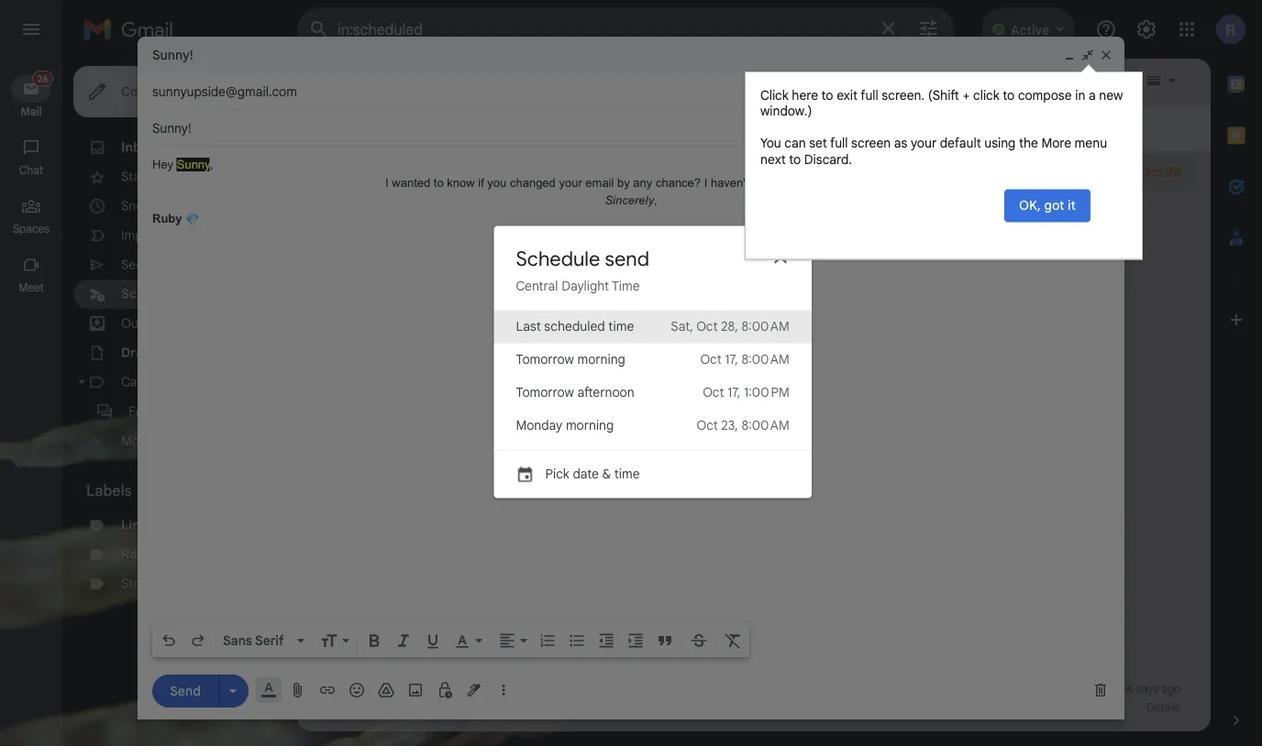 Task type: vqa. For each thing, say whether or not it's contained in the screenshot.
Labels at bottom left
yes



Task type: describe. For each thing, give the bounding box(es) containing it.
next
[[760, 151, 786, 167]]

minimize image
[[1062, 48, 1077, 62]]

meet
[[18, 281, 44, 295]]

remove formatting ‪(⌘\)‬ image
[[724, 632, 742, 650]]

(shift
[[928, 87, 959, 103]]

forums link
[[128, 404, 172, 420]]

ok, got it
[[1019, 198, 1076, 214]]

to left exit
[[822, 87, 833, 103]]

Subject field
[[152, 119, 1110, 138]]

bold ‪(⌘b)‬ image
[[365, 632, 383, 650]]

1 vertical spatial ,
[[654, 194, 657, 207]]

pick
[[545, 466, 569, 482]]

search in mail image
[[303, 13, 336, 46]]

schedule send dialog
[[494, 226, 812, 499]]

navigation containing mail
[[0, 59, 64, 747]]

oct 28
[[1140, 164, 1181, 180]]

you
[[487, 176, 507, 189]]

linkedin
[[121, 517, 175, 533]]

changed
[[510, 176, 556, 189]]

pop out image
[[1081, 48, 1095, 62]]

discard.
[[804, 151, 852, 167]]

menu
[[1075, 135, 1107, 151]]

sent
[[121, 257, 148, 273]]

send
[[605, 246, 649, 272]]

main content containing junececi7
[[297, 59, 1211, 732]]

italic ‪(⌘i)‬ image
[[394, 632, 413, 650]]

here
[[792, 87, 818, 103]]

8:00 am for oct 17, 8:00 am
[[742, 352, 790, 368]]

you!
[[684, 164, 709, 180]]

last scheduled time
[[516, 319, 634, 335]]

screen
[[851, 135, 891, 151]]

to inside "you can set full screen as your default using the more menu next to discard."
[[789, 151, 801, 167]]

settings image
[[1136, 18, 1158, 40]]

schedule send
[[516, 246, 649, 272]]

oct 23, 8:00 am
[[697, 418, 790, 434]]

menu item containing monday morning
[[494, 410, 812, 443]]

outbox
[[121, 316, 164, 332]]

- hey june! miss you!
[[582, 164, 712, 180]]

scheduled
[[121, 286, 188, 302]]

in
[[1075, 87, 1085, 103]]

important link
[[121, 227, 178, 244]]

categories
[[121, 374, 185, 390]]

oct for oct 17, 8:00 am
[[700, 352, 722, 368]]

details link
[[1147, 701, 1181, 715]]

snoozed
[[121, 198, 172, 214]]

your inside "you can set full screen as your default using the more menu next to discard."
[[911, 135, 937, 151]]

sincerely
[[605, 194, 654, 207]]

linkedin link
[[121, 517, 175, 533]]

stripe
[[121, 576, 156, 592]]

miss
[[655, 164, 681, 180]]

to right "click"
[[1003, 87, 1015, 103]]

indent more ‪(⌘])‬ image
[[627, 632, 645, 650]]

the
[[1019, 135, 1038, 151]]

28
[[1167, 164, 1181, 180]]

23,
[[721, 418, 738, 434]]

morning for monday morning
[[566, 418, 614, 434]]

daylight
[[562, 278, 609, 294]]

monday morning
[[516, 418, 614, 434]]

undo ‪(⌘z)‬ image
[[160, 632, 178, 650]]

tomorrow for tomorrow afternoon
[[516, 385, 574, 401]]

26
[[263, 141, 275, 155]]

mail, 26 unread messages image
[[30, 75, 51, 92]]

if
[[478, 176, 484, 189]]

categories link
[[121, 374, 185, 390]]

😢 image
[[712, 165, 727, 181]]

mail
[[21, 105, 42, 119]]

time inside pick date & time menu item
[[614, 466, 640, 482]]

discard draft ‪(⌘⇧d)‬ image
[[1092, 682, 1110, 700]]

snoozed link
[[121, 198, 172, 214]]

random link
[[121, 547, 172, 563]]

indent less ‪(⌘[)‬ image
[[597, 632, 615, 650]]

underline ‪(⌘u)‬ image
[[424, 632, 442, 650]]

menu item containing last scheduled time
[[494, 310, 812, 344]]

menu item containing tomorrow morning
[[494, 344, 812, 377]]

chat heading
[[0, 163, 62, 178]]

chance?
[[656, 176, 701, 189]]

tomorrow for tomorrow morning
[[516, 352, 574, 368]]

by
[[617, 176, 630, 189]]

activity:
[[1085, 683, 1124, 697]]

meet heading
[[0, 281, 62, 295]]

0.01
[[312, 701, 333, 715]]

new
[[1099, 87, 1123, 103]]

strikethrough ‪(⌘⇧x)‬ image
[[690, 632, 708, 650]]

details
[[1147, 701, 1181, 715]]

sat, oct 28, 8:00 am
[[671, 319, 790, 335]]

as
[[894, 135, 908, 151]]

oct 17, 8:00 am
[[700, 352, 790, 368]]

menu item containing tomorrow afternoon
[[494, 377, 812, 410]]

to left know
[[434, 176, 444, 189]]

follow link to manage storage image
[[430, 699, 448, 717]]

you can set full screen as your default using the more menu next to discard.
[[760, 135, 1107, 167]]

used
[[398, 701, 422, 715]]

of
[[354, 701, 364, 715]]

clear search image
[[870, 10, 907, 47]]

&
[[602, 466, 611, 482]]

close image
[[1099, 48, 1114, 62]]

oct left the 28,
[[696, 319, 718, 335]]

inbox link
[[121, 139, 156, 155]]

footer inside main content
[[297, 681, 1196, 717]]

advanced search options image
[[910, 10, 947, 47]]

labels heading
[[86, 482, 261, 500]]

starred link
[[121, 169, 164, 185]]

important
[[121, 227, 178, 244]]

ok,
[[1019, 198, 1041, 214]]

sunnyupside@gmail.com
[[152, 83, 297, 100]]

0.01 gb of 15 gb used
[[312, 701, 422, 715]]

last for last scheduled time
[[516, 319, 541, 335]]

central daylight time
[[516, 278, 640, 294]]

it
[[1068, 198, 1076, 214]]



Task type: locate. For each thing, give the bounding box(es) containing it.
more inside "you can set full screen as your default using the more menu next to discard."
[[1042, 135, 1071, 151]]

afternoon
[[577, 385, 634, 401]]

0 horizontal spatial full
[[830, 135, 848, 151]]

menu item
[[494, 310, 812, 344], [494, 344, 812, 377], [494, 377, 812, 410], [494, 410, 812, 443]]

0 vertical spatial more
[[1042, 135, 1071, 151]]

0 vertical spatial time
[[608, 319, 634, 335]]

alert dialog
[[745, 64, 1143, 260]]

starred
[[121, 169, 164, 185]]

numbered list ‪(⌘⇧7)‬ image
[[538, 632, 557, 650]]

3 8:00 am from the top
[[742, 418, 790, 434]]

sunny! dialog
[[138, 37, 1125, 720]]

1 vertical spatial tomorrow
[[516, 385, 574, 401]]

days
[[1135, 683, 1159, 697]]

any
[[633, 176, 652, 189]]

more inside more button
[[121, 433, 151, 449]]

mail heading
[[0, 105, 62, 119]]

hey inside "hey sunny , i wanted to know if you changed your email by any chance? i haven't been able to reach you. sincerely ,"
[[152, 158, 173, 172]]

full
[[861, 87, 879, 103], [830, 135, 848, 151]]

a
[[1089, 87, 1096, 103]]

8:00 am right the 28,
[[742, 319, 790, 335]]

1 horizontal spatial i
[[704, 176, 707, 189]]

wanted
[[392, 176, 430, 189]]

Message Body text field
[[152, 156, 1110, 619]]

row containing junececi7
[[297, 154, 1196, 191]]

oct left "23,"
[[697, 418, 718, 434]]

default
[[940, 135, 981, 151]]

1 8:00 am from the top
[[742, 319, 790, 335]]

inbox
[[121, 139, 156, 155]]

gb left of
[[336, 701, 351, 715]]

date
[[573, 466, 599, 482]]

labels
[[86, 482, 132, 500]]

i left wanted
[[385, 176, 389, 189]]

1 horizontal spatial gb
[[380, 701, 395, 715]]

footer
[[297, 681, 1196, 717]]

time down time
[[608, 319, 634, 335]]

last inside the last account activity: 6 days ago details
[[1017, 683, 1038, 697]]

click
[[760, 87, 789, 103]]

spaces
[[13, 222, 50, 236]]

0 horizontal spatial your
[[559, 176, 582, 189]]

0 vertical spatial morning
[[577, 352, 625, 368]]

4 menu item from the top
[[494, 410, 812, 443]]

0 horizontal spatial june!
[[550, 164, 582, 180]]

2 tomorrow from the top
[[516, 385, 574, 401]]

2 8:00 am from the top
[[742, 352, 790, 368]]

1 vertical spatial full
[[830, 135, 848, 151]]

0 horizontal spatial ,
[[210, 158, 213, 172]]

to right next
[[789, 151, 801, 167]]

schedule send heading
[[516, 246, 649, 272]]

been
[[752, 176, 779, 189]]

17, down the sat, oct 28, 8:00 am
[[725, 352, 738, 368]]

3 menu item from the top
[[494, 377, 812, 410]]

15
[[367, 701, 378, 715]]

can
[[785, 135, 806, 151]]

more button
[[73, 427, 286, 456]]

+
[[963, 87, 970, 103]]

1 vertical spatial more
[[121, 433, 151, 449]]

0 vertical spatial 17,
[[725, 352, 738, 368]]

last down the central
[[516, 319, 541, 335]]

window.)
[[760, 103, 812, 119]]

footer containing last account activity: 6 days ago
[[297, 681, 1196, 717]]

refresh image
[[367, 72, 385, 90]]

1 horizontal spatial june!
[[620, 164, 651, 180]]

6
[[1126, 683, 1133, 697]]

redo ‪(⌘y)‬ image
[[189, 632, 207, 650]]

0 vertical spatial ,
[[210, 158, 213, 172]]

click
[[973, 87, 1000, 103]]

0 vertical spatial 8:00 am
[[742, 319, 790, 335]]

0 horizontal spatial more
[[121, 433, 151, 449]]

oct 17, 1:00 pm
[[703, 385, 790, 401]]

bulleted list ‪(⌘⇧8)‬ image
[[568, 632, 586, 650]]

schedule
[[516, 246, 600, 272]]

junececi7
[[387, 164, 443, 180]]

more right the
[[1042, 135, 1071, 151]]

2 gb from the left
[[380, 701, 395, 715]]

alert dialog containing click here to exit full screen. (shift + click to compose in a new window.)
[[745, 64, 1143, 260]]

morning for tomorrow morning
[[577, 352, 625, 368]]

ago
[[1162, 683, 1181, 697]]

toggle split pane mode image
[[1145, 72, 1163, 90]]

menu containing last scheduled time
[[494, 310, 812, 499]]

1 horizontal spatial hey
[[595, 164, 617, 180]]

stripe link
[[121, 576, 156, 592]]

last left account
[[1017, 683, 1038, 697]]

17, for 8:00 am
[[725, 352, 738, 368]]

last account activity: 6 days ago details
[[1017, 683, 1181, 715]]

1 menu item from the top
[[494, 310, 812, 344]]

oct for oct 23, 8:00 am
[[697, 418, 718, 434]]

menu
[[494, 310, 812, 499]]

1 vertical spatial time
[[614, 466, 640, 482]]

got
[[1044, 198, 1065, 214]]

time
[[608, 319, 634, 335], [614, 466, 640, 482]]

full inside "you can set full screen as your default using the more menu next to discard."
[[830, 135, 848, 151]]

your right the as
[[911, 135, 937, 151]]

, right starred
[[210, 158, 213, 172]]

hey
[[152, 158, 173, 172], [595, 164, 617, 180]]

1 vertical spatial your
[[559, 176, 582, 189]]

Search in mail search field
[[297, 7, 954, 51]]

1 i from the left
[[385, 176, 389, 189]]

scheduled
[[544, 319, 605, 335]]

chat
[[19, 164, 43, 177]]

oct left the 28
[[1140, 164, 1163, 180]]

oct for oct 28
[[1140, 164, 1163, 180]]

17, left 1:00 pm
[[727, 385, 741, 401]]

2 i from the left
[[704, 176, 707, 189]]

morning
[[577, 352, 625, 368], [566, 418, 614, 434]]

tab list
[[1211, 59, 1262, 681]]

full right exit
[[861, 87, 879, 103]]

gb
[[336, 701, 351, 715], [380, 701, 395, 715]]

monday
[[516, 418, 563, 434]]

, down chance?
[[654, 194, 657, 207]]

17, for 1:00 pm
[[727, 385, 741, 401]]

last
[[516, 319, 541, 335], [1017, 683, 1038, 697]]

compose
[[121, 83, 178, 100]]

tomorrow down scheduled
[[516, 352, 574, 368]]

time
[[612, 278, 640, 294]]

quote ‪(⌘⇧9)‬ image
[[656, 632, 674, 650]]

you.
[[854, 176, 877, 189]]

time right & at the bottom left of page
[[614, 466, 640, 482]]

1 horizontal spatial your
[[911, 135, 937, 151]]

know
[[447, 176, 475, 189]]

morning down tomorrow afternoon
[[566, 418, 614, 434]]

1 june! from the left
[[550, 164, 582, 180]]

0 horizontal spatial last
[[516, 319, 541, 335]]

set
[[809, 135, 827, 151]]

compose
[[1018, 87, 1072, 103]]

i left the 😢 icon
[[704, 176, 707, 189]]

oct up "23,"
[[703, 385, 724, 401]]

using
[[985, 135, 1016, 151]]

pick date & time
[[545, 466, 640, 482]]

1 tomorrow from the top
[[516, 352, 574, 368]]

full right set at the top right of page
[[830, 135, 848, 151]]

you
[[760, 135, 781, 151]]

pick date & time menu item
[[494, 450, 812, 499]]

0 horizontal spatial i
[[385, 176, 389, 189]]

8:00 am up 1:00 pm
[[742, 352, 790, 368]]

oct
[[1140, 164, 1163, 180], [696, 319, 718, 335], [700, 352, 722, 368], [703, 385, 724, 401], [697, 418, 718, 434]]

😿 image
[[727, 165, 743, 181]]

your left -
[[559, 176, 582, 189]]

to right able
[[808, 176, 818, 189]]

last inside menu
[[516, 319, 541, 335]]

1 vertical spatial 8:00 am
[[742, 352, 790, 368]]

0 vertical spatial tomorrow
[[516, 352, 574, 368]]

1 horizontal spatial more
[[1042, 135, 1071, 151]]

compose button
[[73, 66, 200, 117]]

8:00 am for oct 23, 8:00 am
[[742, 418, 790, 434]]

your inside "hey sunny , i wanted to know if you changed your email by any chance? i haven't been able to reach you. sincerely ,"
[[559, 176, 582, 189]]

sunny
[[177, 158, 210, 172]]

17,
[[725, 352, 738, 368], [727, 385, 741, 401]]

1 horizontal spatial full
[[861, 87, 879, 103]]

0 vertical spatial full
[[861, 87, 879, 103]]

june! up sincerely
[[620, 164, 651, 180]]

hey down inbox
[[152, 158, 173, 172]]

formatting options toolbar
[[152, 625, 749, 658]]

main menu image
[[20, 18, 42, 40]]

1 vertical spatial 17,
[[727, 385, 741, 401]]

screen.
[[882, 87, 925, 103]]

2 june! from the left
[[620, 164, 651, 180]]

scheduled link
[[121, 286, 188, 302]]

your
[[911, 135, 937, 151], [559, 176, 582, 189]]

sat,
[[671, 319, 693, 335]]

ok, got it button
[[1004, 189, 1091, 222]]

1 vertical spatial morning
[[566, 418, 614, 434]]

tomorrow
[[516, 352, 574, 368], [516, 385, 574, 401]]

full inside click here to exit full screen. (shift + click to compose in a new window.)
[[861, 87, 879, 103]]

row
[[297, 154, 1196, 191]]

morning up afternoon
[[577, 352, 625, 368]]

1 horizontal spatial ,
[[654, 194, 657, 207]]

forums
[[128, 404, 172, 420]]

main content
[[297, 59, 1211, 732]]

exit
[[837, 87, 858, 103]]

0 horizontal spatial gb
[[336, 701, 351, 715]]

account
[[1041, 683, 1082, 697]]

ruby
[[152, 211, 182, 225]]

central
[[516, 278, 558, 294]]

i
[[385, 176, 389, 189], [704, 176, 707, 189]]

oct for oct 17, 1:00 pm
[[703, 385, 724, 401]]

june! left -
[[550, 164, 582, 180]]

haven't
[[711, 176, 749, 189]]

2 vertical spatial 8:00 am
[[742, 418, 790, 434]]

random
[[121, 547, 172, 563]]

oct down the 28,
[[700, 352, 722, 368]]

1 gb from the left
[[336, 701, 351, 715]]

drafts
[[121, 345, 160, 361]]

tomorrow up monday
[[516, 385, 574, 401]]

last for last account activity: 6 days ago details
[[1017, 683, 1038, 697]]

28,
[[721, 319, 738, 335]]

drafts link
[[121, 345, 160, 361]]

1 vertical spatial last
[[1017, 683, 1038, 697]]

💎 image
[[185, 212, 200, 227]]

0 vertical spatial your
[[911, 135, 937, 151]]

0 vertical spatial last
[[516, 319, 541, 335]]

hey right -
[[595, 164, 617, 180]]

8:00 am down 1:00 pm
[[742, 418, 790, 434]]

able
[[782, 176, 805, 189]]

spaces heading
[[0, 222, 62, 237]]

outbox link
[[121, 316, 164, 332]]

navigation
[[0, 59, 64, 747]]

1 horizontal spatial last
[[1017, 683, 1038, 697]]

gb right 15
[[380, 701, 395, 715]]

2 menu item from the top
[[494, 344, 812, 377]]

0 horizontal spatial hey
[[152, 158, 173, 172]]

more down forums link
[[121, 433, 151, 449]]

june!
[[550, 164, 582, 180], [620, 164, 651, 180]]



